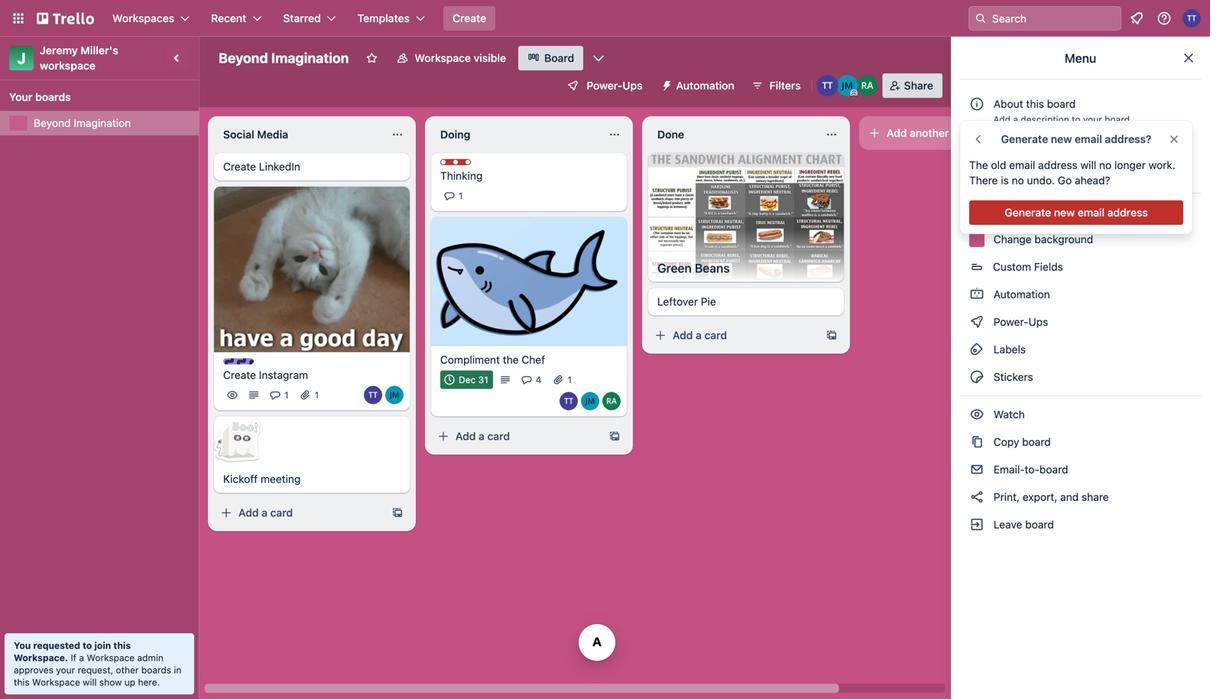 Task type: vqa. For each thing, say whether or not it's contained in the screenshot.
Workspace visible icon
no



Task type: locate. For each thing, give the bounding box(es) containing it.
create for create instagram
[[223, 369, 256, 381]]

workspace.
[[14, 652, 68, 663]]

jeremy miller (jeremymiller198) image
[[837, 75, 859, 96], [385, 386, 404, 404], [581, 392, 600, 410]]

the
[[970, 159, 989, 171]]

up
[[124, 677, 135, 688]]

1 horizontal spatial your
[[1084, 114, 1103, 125]]

ups
[[623, 79, 643, 92], [1029, 315, 1049, 328]]

add down the kickoff
[[239, 506, 259, 519]]

leave board link
[[961, 512, 1202, 537]]

2 horizontal spatial card
[[705, 329, 727, 342]]

jeremy miller (jeremymiller198) image right filters
[[837, 75, 859, 96]]

will
[[1081, 159, 1097, 171], [83, 677, 97, 688]]

1 horizontal spatial power-
[[994, 315, 1029, 328]]

4
[[536, 374, 542, 385]]

2 vertical spatial card
[[270, 506, 293, 519]]

search image
[[975, 12, 987, 24]]

1
[[459, 190, 463, 201], [568, 374, 572, 385], [285, 390, 289, 401], [315, 390, 319, 401]]

0 horizontal spatial your
[[56, 665, 75, 675]]

a
[[1014, 114, 1019, 125], [696, 329, 702, 342], [479, 430, 485, 442], [262, 506, 268, 519], [79, 652, 84, 663]]

terry turtle (terryturtle) image right "open information menu" image
[[1183, 9, 1202, 28]]

create inside button
[[453, 12, 487, 24]]

sm image inside activity link
[[970, 139, 985, 154]]

1 vertical spatial add a card button
[[431, 424, 603, 449]]

no
[[1100, 159, 1112, 171], [1012, 174, 1025, 187]]

create down social
[[223, 160, 256, 173]]

jeremy miller (jeremymiller198) image left ruby anderson (rubyanderson7) icon
[[581, 392, 600, 410]]

will inside if a workspace admin approves your request, other boards in this workspace will show up here.
[[83, 677, 97, 688]]

2 vertical spatial add a card button
[[214, 501, 385, 525]]

add down dec 31 checkbox
[[456, 430, 476, 442]]

email down activity
[[1010, 159, 1036, 171]]

0 horizontal spatial add a card
[[239, 506, 293, 519]]

a down 31
[[479, 430, 485, 442]]

0 horizontal spatial power-ups
[[587, 79, 643, 92]]

terry turtle (terryturtle) image
[[817, 75, 839, 96]]

sm image inside leave board link
[[970, 517, 985, 532]]

settings
[[991, 205, 1035, 218]]

chef
[[522, 353, 545, 366]]

social
[[223, 128, 254, 141]]

your down "if"
[[56, 665, 75, 675]]

4 sm image from the top
[[970, 342, 985, 357]]

0 horizontal spatial terry turtle (terryturtle) image
[[364, 386, 382, 404]]

print,
[[994, 491, 1020, 503]]

0 horizontal spatial to
[[83, 640, 92, 651]]

1 horizontal spatial automation
[[991, 288, 1051, 301]]

activity link
[[961, 135, 1202, 159]]

ruby anderson (rubyanderson7) image
[[857, 75, 879, 96]]

beyond down the recent 'popup button'
[[219, 50, 268, 66]]

beyond inside beyond imagination link
[[34, 117, 71, 129]]

0 horizontal spatial beyond
[[34, 117, 71, 129]]

a inside about this board add a description to your board
[[1014, 114, 1019, 125]]

templates button
[[349, 6, 434, 31]]

6 sm image from the top
[[970, 462, 985, 477]]

1 vertical spatial this
[[113, 640, 131, 651]]

0 vertical spatial add a card
[[673, 329, 727, 342]]

sm image left stickers
[[970, 369, 985, 385]]

sm image inside the settings link
[[970, 204, 985, 220]]

1 vertical spatial ups
[[1029, 315, 1049, 328]]

kickoff
[[223, 473, 258, 485]]

1 down the instagram at the left of the page
[[285, 390, 289, 401]]

if a workspace admin approves your request, other boards in this workspace will show up here.
[[14, 652, 182, 688]]

1 horizontal spatial this
[[113, 640, 131, 651]]

Board name text field
[[211, 46, 357, 70]]

1 vertical spatial imagination
[[74, 117, 131, 129]]

terry turtle (terryturtle) image down create instagram link
[[364, 386, 382, 404]]

jeremy miller (jeremymiller198) image left dec 31 checkbox
[[385, 386, 404, 404]]

kickoff meeting link
[[223, 472, 401, 487]]

this inside you requested to join this workspace.
[[113, 640, 131, 651]]

0 vertical spatial power-
[[587, 79, 623, 92]]

add a card button for doing
[[431, 424, 603, 449]]

board
[[1048, 98, 1076, 110], [1105, 114, 1130, 125], [1023, 436, 1051, 448], [1040, 463, 1069, 476], [1026, 518, 1055, 531]]

0 vertical spatial this
[[1027, 98, 1045, 110]]

sm image inside automation link
[[970, 287, 985, 302]]

terry turtle (terryturtle) image left ruby anderson (rubyanderson7) icon
[[560, 392, 578, 410]]

terry turtle (terryturtle) image
[[1183, 9, 1202, 28], [364, 386, 382, 404], [560, 392, 578, 410]]

your inside if a workspace admin approves your request, other boards in this workspace will show up here.
[[56, 665, 75, 675]]

0 vertical spatial automation
[[677, 79, 735, 92]]

jeremy miller (jeremymiller198) image for ruby anderson (rubyanderson7) icon
[[581, 392, 600, 410]]

sm image for email-to-board
[[970, 462, 985, 477]]

1 vertical spatial create
[[223, 160, 256, 173]]

board down the export,
[[1026, 518, 1055, 531]]

email-
[[994, 463, 1025, 476]]

share button
[[883, 73, 943, 98]]

add a card down pie
[[673, 329, 727, 342]]

workspace left visible
[[415, 52, 471, 64]]

power-ups up labels
[[991, 315, 1052, 328]]

sm image up the
[[970, 139, 985, 154]]

compliment
[[441, 353, 500, 366]]

email inside the old email address will no longer work. there is no undo. go ahead?
[[1010, 159, 1036, 171]]

1 vertical spatial card
[[488, 430, 510, 442]]

1 vertical spatial beyond
[[34, 117, 71, 129]]

5 sm image from the top
[[970, 369, 985, 385]]

old
[[992, 159, 1007, 171]]

this up the description
[[1027, 98, 1045, 110]]

jeremy miller's workspace
[[40, 44, 121, 72]]

1 horizontal spatial workspace
[[87, 652, 135, 663]]

boards down admin
[[141, 665, 171, 675]]

green beans
[[658, 261, 730, 275]]

1 right 4
[[568, 374, 572, 385]]

0 vertical spatial create from template… image
[[826, 329, 838, 342]]

go
[[1058, 174, 1072, 187]]

create instagram link
[[223, 368, 401, 383]]

linkedin
[[259, 160, 300, 173]]

1 horizontal spatial email
[[1075, 133, 1103, 145]]

0 horizontal spatial jeremy miller (jeremymiller198) image
[[385, 386, 404, 404]]

to up the generate new email address?
[[1072, 114, 1081, 125]]

add a card button for social media
[[214, 501, 385, 525]]

beyond down your boards
[[34, 117, 71, 129]]

jeremy
[[40, 44, 78, 57]]

sm image inside watch link
[[970, 407, 985, 422]]

beyond imagination down starred
[[219, 50, 349, 66]]

2 vertical spatial create
[[223, 369, 256, 381]]

sm image inside email-to-board link
[[970, 462, 985, 477]]

your up the generate new email address?
[[1084, 114, 1103, 125]]

watch link
[[961, 402, 1202, 427]]

other
[[116, 665, 139, 675]]

board up address?
[[1105, 114, 1130, 125]]

1 vertical spatial will
[[83, 677, 97, 688]]

sm image left old
[[970, 167, 985, 182]]

0 vertical spatial ups
[[623, 79, 643, 92]]

card down 31
[[488, 430, 510, 442]]

2 horizontal spatial workspace
[[415, 52, 471, 64]]

card for social media
[[270, 506, 293, 519]]

2 sm image from the top
[[970, 167, 985, 182]]

leave board
[[991, 518, 1055, 531]]

0 horizontal spatial no
[[1012, 174, 1025, 187]]

create down color: purple, title: none image
[[223, 369, 256, 381]]

create from template… image
[[826, 329, 838, 342], [609, 430, 621, 442]]

1 vertical spatial add a card
[[456, 430, 510, 442]]

automation down the custom fields
[[991, 288, 1051, 301]]

fields
[[1035, 260, 1064, 273]]

sm image inside power-ups link
[[970, 314, 985, 330]]

0 vertical spatial beyond imagination
[[219, 50, 349, 66]]

0 horizontal spatial boards
[[35, 91, 71, 103]]

add a card
[[673, 329, 727, 342], [456, 430, 510, 442], [239, 506, 293, 519]]

0 horizontal spatial email
[[1010, 159, 1036, 171]]

power- down customize views image
[[587, 79, 623, 92]]

create for create
[[453, 12, 487, 24]]

1 vertical spatial email
[[1010, 159, 1036, 171]]

a right "if"
[[79, 652, 84, 663]]

power-ups inside button
[[587, 79, 643, 92]]

green beans link
[[649, 254, 844, 282]]

and
[[1061, 491, 1079, 503]]

1 vertical spatial power-ups
[[991, 315, 1052, 328]]

this member is an admin of this board. image
[[851, 89, 858, 96]]

0 vertical spatial your
[[1084, 114, 1103, 125]]

2 vertical spatial add a card
[[239, 506, 293, 519]]

1 horizontal spatial terry turtle (terryturtle) image
[[560, 392, 578, 410]]

a down about
[[1014, 114, 1019, 125]]

power- up labels
[[994, 315, 1029, 328]]

add left another
[[887, 127, 907, 139]]

card
[[705, 329, 727, 342], [488, 430, 510, 442], [270, 506, 293, 519]]

this
[[1027, 98, 1045, 110], [113, 640, 131, 651], [14, 677, 30, 688]]

this down approves
[[14, 677, 30, 688]]

star or unstar board image
[[366, 52, 378, 64]]

no up ahead?
[[1100, 159, 1112, 171]]

1 vertical spatial your
[[56, 665, 75, 675]]

to
[[1072, 114, 1081, 125], [83, 640, 92, 651]]

0 vertical spatial power-ups
[[587, 79, 643, 92]]

power-ups down customize views image
[[587, 79, 643, 92]]

add a card button
[[649, 323, 820, 348], [431, 424, 603, 449], [214, 501, 385, 525]]

1 horizontal spatial create from template… image
[[826, 329, 838, 342]]

green
[[658, 261, 692, 275]]

add inside about this board add a description to your board
[[994, 114, 1011, 125]]

will up ahead?
[[1081, 159, 1097, 171]]

add a card for doing
[[456, 430, 510, 442]]

ruby anderson (rubyanderson7) image
[[603, 392, 621, 410]]

1 horizontal spatial add a card button
[[431, 424, 603, 449]]

2 horizontal spatial this
[[1027, 98, 1045, 110]]

0 vertical spatial create
[[453, 12, 487, 24]]

1 horizontal spatial imagination
[[271, 50, 349, 66]]

sm image down there
[[970, 204, 985, 220]]

sm image left email-
[[970, 462, 985, 477]]

0 vertical spatial add a card button
[[649, 323, 820, 348]]

to left join
[[83, 640, 92, 651]]

boards right your
[[35, 91, 71, 103]]

0 vertical spatial will
[[1081, 159, 1097, 171]]

ups left automation button
[[623, 79, 643, 92]]

add a card button down 4
[[431, 424, 603, 449]]

sm image inside the copy board link
[[970, 434, 985, 450]]

imagination inside board name text field
[[271, 50, 349, 66]]

boards
[[35, 91, 71, 103], [141, 665, 171, 675]]

email
[[1075, 133, 1103, 145], [1010, 159, 1036, 171]]

no right is at the right top of page
[[1012, 174, 1025, 187]]

0 horizontal spatial card
[[270, 506, 293, 519]]

a inside if a workspace admin approves your request, other boards in this workspace will show up here.
[[79, 652, 84, 663]]

sm image for labels
[[970, 342, 985, 357]]

0 horizontal spatial this
[[14, 677, 30, 688]]

0 horizontal spatial workspace
[[32, 677, 80, 688]]

None submit
[[970, 200, 1184, 225]]

sm image for activity
[[970, 139, 985, 154]]

requested
[[33, 640, 80, 651]]

beyond
[[219, 50, 268, 66], [34, 117, 71, 129]]

visible
[[474, 52, 506, 64]]

beyond imagination down your boards with 1 items element
[[34, 117, 131, 129]]

1 horizontal spatial add a card
[[456, 430, 510, 442]]

1 horizontal spatial beyond
[[219, 50, 268, 66]]

join
[[94, 640, 111, 651]]

items
[[1040, 168, 1067, 181]]

8 sm image from the top
[[970, 517, 985, 532]]

add down leftover pie
[[673, 329, 693, 342]]

0 vertical spatial imagination
[[271, 50, 349, 66]]

change background link
[[961, 227, 1202, 252]]

sm image inside stickers link
[[970, 369, 985, 385]]

0 vertical spatial beyond
[[219, 50, 268, 66]]

create from template… image for done
[[826, 329, 838, 342]]

sm image left print,
[[970, 489, 985, 505]]

create up workspace visible
[[453, 12, 487, 24]]

add a card button down kickoff meeting link at the left bottom of page
[[214, 501, 385, 525]]

1 vertical spatial automation
[[991, 288, 1051, 301]]

0 vertical spatial to
[[1072, 114, 1081, 125]]

this right join
[[113, 640, 131, 651]]

0 horizontal spatial automation
[[677, 79, 735, 92]]

1 vertical spatial to
[[83, 640, 92, 651]]

new
[[1051, 133, 1073, 145]]

automation button
[[655, 73, 744, 98]]

0 horizontal spatial create from template… image
[[609, 430, 621, 442]]

add a card down kickoff meeting
[[239, 506, 293, 519]]

2 horizontal spatial add a card button
[[649, 323, 820, 348]]

add for done
[[673, 329, 693, 342]]

sm image
[[655, 73, 677, 95], [970, 287, 985, 302], [970, 314, 985, 330], [970, 407, 985, 422], [970, 434, 985, 450]]

0 horizontal spatial ups
[[623, 79, 643, 92]]

0 vertical spatial workspace
[[415, 52, 471, 64]]

sm image left 'leave'
[[970, 517, 985, 532]]

1 horizontal spatial no
[[1100, 159, 1112, 171]]

miller's
[[81, 44, 118, 57]]

automation up done text field
[[677, 79, 735, 92]]

change
[[994, 233, 1032, 246]]

change background
[[991, 233, 1094, 246]]

0 horizontal spatial add a card button
[[214, 501, 385, 525]]

0 vertical spatial card
[[705, 329, 727, 342]]

beyond imagination inside board name text field
[[219, 50, 349, 66]]

2 horizontal spatial jeremy miller (jeremymiller198) image
[[837, 75, 859, 96]]

your
[[1084, 114, 1103, 125], [56, 665, 75, 675]]

0 horizontal spatial will
[[83, 677, 97, 688]]

1 horizontal spatial to
[[1072, 114, 1081, 125]]

1 vertical spatial boards
[[141, 665, 171, 675]]

2 vertical spatial this
[[14, 677, 30, 688]]

a down pie
[[696, 329, 702, 342]]

card down pie
[[705, 329, 727, 342]]

1 horizontal spatial boards
[[141, 665, 171, 675]]

7 sm image from the top
[[970, 489, 985, 505]]

workspace down approves
[[32, 677, 80, 688]]

sm image for print, export, and share
[[970, 489, 985, 505]]

ups down automation link
[[1029, 315, 1049, 328]]

menu
[[1065, 51, 1097, 65]]

add a card down 31
[[456, 430, 510, 442]]

add down about
[[994, 114, 1011, 125]]

card down meeting
[[270, 506, 293, 519]]

2 vertical spatial workspace
[[32, 677, 80, 688]]

0 horizontal spatial imagination
[[74, 117, 131, 129]]

create
[[453, 12, 487, 24], [223, 160, 256, 173], [223, 369, 256, 381]]

0 horizontal spatial power-
[[587, 79, 623, 92]]

starred button
[[274, 6, 345, 31]]

a for social media
[[262, 506, 268, 519]]

done
[[658, 128, 685, 141]]

color: bold red, title: "thoughts" element
[[441, 159, 498, 171]]

0 vertical spatial email
[[1075, 133, 1103, 145]]

1 vertical spatial create from template… image
[[609, 430, 621, 442]]

1 down create instagram link
[[315, 390, 319, 401]]

2 horizontal spatial add a card
[[673, 329, 727, 342]]

kickoff meeting
[[223, 473, 301, 485]]

a down kickoff meeting
[[262, 506, 268, 519]]

will down "request,"
[[83, 677, 97, 688]]

imagination down starred popup button at the left top of page
[[271, 50, 349, 66]]

1 horizontal spatial jeremy miller (jeremymiller198) image
[[581, 392, 600, 410]]

1 horizontal spatial will
[[1081, 159, 1097, 171]]

sm image inside print, export, and share link
[[970, 489, 985, 505]]

imagination down your boards with 1 items element
[[74, 117, 131, 129]]

email right new on the right
[[1075, 133, 1103, 145]]

sm image inside 'archived items' link
[[970, 167, 985, 182]]

1 vertical spatial beyond imagination
[[34, 117, 131, 129]]

1 horizontal spatial card
[[488, 430, 510, 442]]

1 sm image from the top
[[970, 139, 985, 154]]

social media
[[223, 128, 288, 141]]

open information menu image
[[1157, 11, 1172, 26]]

workspace down join
[[87, 652, 135, 663]]

1 horizontal spatial ups
[[1029, 315, 1049, 328]]

sm image left labels
[[970, 342, 985, 357]]

add a card button down leftover pie link
[[649, 323, 820, 348]]

sm image
[[970, 139, 985, 154], [970, 167, 985, 182], [970, 204, 985, 220], [970, 342, 985, 357], [970, 369, 985, 385], [970, 462, 985, 477], [970, 489, 985, 505], [970, 517, 985, 532]]

sm image inside labels link
[[970, 342, 985, 357]]

3 sm image from the top
[[970, 204, 985, 220]]

sm image for power-ups
[[970, 314, 985, 330]]

to inside about this board add a description to your board
[[1072, 114, 1081, 125]]

1 horizontal spatial beyond imagination
[[219, 50, 349, 66]]



Task type: describe. For each thing, give the bounding box(es) containing it.
is
[[1001, 174, 1009, 187]]

your inside about this board add a description to your board
[[1084, 114, 1103, 125]]

custom
[[994, 260, 1032, 273]]

create instagram
[[223, 369, 308, 381]]

list
[[952, 127, 967, 139]]

1 vertical spatial power-
[[994, 315, 1029, 328]]

filters
[[770, 79, 801, 92]]

beyond imagination link
[[34, 115, 190, 131]]

this inside about this board add a description to your board
[[1027, 98, 1045, 110]]

email for address?
[[1075, 133, 1103, 145]]

jeremy miller (jeremymiller198) image for ruby anderson (rubyanderson7) image at top
[[837, 75, 859, 96]]

a for doing
[[479, 430, 485, 442]]

media
[[257, 128, 288, 141]]

workspace
[[40, 59, 96, 72]]

settings link
[[961, 200, 1202, 224]]

you
[[14, 640, 31, 651]]

compliment the chef
[[441, 353, 545, 366]]

the old email address will no longer work. there is no undo. go ahead?
[[970, 159, 1176, 187]]

add a card for social media
[[239, 506, 293, 519]]

custom fields
[[994, 260, 1064, 273]]

1 vertical spatial no
[[1012, 174, 1025, 187]]

terry turtle (terryturtle) image for jeremy miller (jeremymiller198) icon associated with ruby anderson (rubyanderson7) icon
[[560, 392, 578, 410]]

stickers
[[991, 371, 1034, 383]]

dec
[[459, 374, 476, 385]]

request,
[[78, 665, 113, 675]]

31
[[479, 374, 489, 385]]

email-to-board link
[[961, 457, 1202, 482]]

board link
[[519, 46, 584, 70]]

primary element
[[0, 0, 1211, 37]]

add a card for done
[[673, 329, 727, 342]]

j
[[17, 49, 26, 67]]

0 vertical spatial no
[[1100, 159, 1112, 171]]

if
[[71, 652, 77, 663]]

copy board
[[991, 436, 1051, 448]]

add another list button
[[860, 116, 1068, 150]]

0 notifications image
[[1128, 9, 1146, 28]]

0 vertical spatial boards
[[35, 91, 71, 103]]

pie
[[701, 295, 716, 308]]

sm image for automation
[[970, 287, 985, 302]]

create for create linkedin
[[223, 160, 256, 173]]

instagram
[[259, 369, 308, 381]]

watch
[[991, 408, 1028, 421]]

in
[[174, 665, 182, 675]]

undo.
[[1028, 174, 1055, 187]]

archived items link
[[961, 162, 1202, 187]]

there
[[970, 174, 998, 187]]

generate new email address?
[[1002, 133, 1152, 145]]

add inside button
[[887, 127, 907, 139]]

another
[[910, 127, 949, 139]]

dec 31
[[459, 374, 489, 385]]

ups inside power-ups button
[[623, 79, 643, 92]]

activity
[[991, 140, 1031, 153]]

board up print, export, and share
[[1040, 463, 1069, 476]]

workspaces
[[112, 12, 174, 24]]

color: purple, title: none image
[[223, 358, 254, 365]]

compliment the chef link
[[441, 352, 618, 367]]

terry turtle (terryturtle) image for the leftmost jeremy miller (jeremymiller198) icon
[[364, 386, 382, 404]]

create linkedin link
[[223, 159, 401, 174]]

your
[[9, 91, 33, 103]]

about this board add a description to your board
[[994, 98, 1130, 125]]

sm image for settings
[[970, 204, 985, 220]]

sm image for watch
[[970, 407, 985, 422]]

workspace visible
[[415, 52, 506, 64]]

workspace inside workspace visible button
[[415, 52, 471, 64]]

workspace visible button
[[387, 46, 516, 70]]

customize views image
[[591, 50, 607, 66]]

board up to-
[[1023, 436, 1051, 448]]

workspace navigation collapse icon image
[[167, 47, 188, 69]]

Social Media text field
[[214, 122, 382, 147]]

to inside you requested to join this workspace.
[[83, 640, 92, 651]]

add for doing
[[456, 430, 476, 442]]

copy board link
[[961, 430, 1202, 454]]

ahead?
[[1075, 174, 1111, 187]]

email-to-board
[[991, 463, 1069, 476]]

you requested to join this workspace.
[[14, 640, 131, 663]]

archived items
[[991, 168, 1067, 181]]

starred
[[283, 12, 321, 24]]

create linkedin
[[223, 160, 300, 173]]

sm image for archived items
[[970, 167, 985, 182]]

your boards
[[9, 91, 71, 103]]

leftover pie link
[[658, 294, 835, 309]]

power-ups link
[[961, 310, 1202, 334]]

sm image for stickers
[[970, 369, 985, 385]]

export,
[[1023, 491, 1058, 503]]

add another list
[[887, 127, 967, 139]]

sm image for leave board
[[970, 517, 985, 532]]

meeting
[[261, 473, 301, 485]]

sm image for copy board
[[970, 434, 985, 450]]

beyond inside board name text field
[[219, 50, 268, 66]]

0 horizontal spatial beyond imagination
[[34, 117, 131, 129]]

stickers link
[[961, 365, 1202, 389]]

add a card button for done
[[649, 323, 820, 348]]

beans
[[695, 261, 730, 275]]

admin
[[137, 652, 164, 663]]

Search field
[[987, 7, 1121, 30]]

1 down thinking
[[459, 190, 463, 201]]

doing
[[441, 128, 471, 141]]

templates
[[358, 12, 410, 24]]

back to home image
[[37, 6, 94, 31]]

workspaces button
[[103, 6, 199, 31]]

show
[[99, 677, 122, 688]]

boards inside if a workspace admin approves your request, other boards in this workspace will show up here.
[[141, 665, 171, 675]]

Done text field
[[649, 122, 817, 147]]

thoughts thinking
[[441, 160, 498, 182]]

1 horizontal spatial power-ups
[[991, 315, 1052, 328]]

ups inside power-ups link
[[1029, 315, 1049, 328]]

power- inside button
[[587, 79, 623, 92]]

2 horizontal spatial terry turtle (terryturtle) image
[[1183, 9, 1202, 28]]

your boards with 1 items element
[[9, 88, 182, 106]]

sm image inside automation button
[[655, 73, 677, 95]]

this inside if a workspace admin approves your request, other boards in this workspace will show up here.
[[14, 677, 30, 688]]

board
[[545, 52, 575, 64]]

Doing text field
[[431, 122, 600, 147]]

will inside the old email address will no longer work. there is no undo. go ahead?
[[1081, 159, 1097, 171]]

leave
[[994, 518, 1023, 531]]

pete ghost image
[[213, 417, 262, 466]]

address?
[[1105, 133, 1152, 145]]

Dec 31 checkbox
[[441, 371, 493, 389]]

here.
[[138, 677, 160, 688]]

card for doing
[[488, 430, 510, 442]]

leftover
[[658, 295, 698, 308]]

thinking
[[441, 169, 483, 182]]

custom fields button
[[961, 255, 1202, 279]]

1 vertical spatial workspace
[[87, 652, 135, 663]]

card for done
[[705, 329, 727, 342]]

automation inside button
[[677, 79, 735, 92]]

create from template… image
[[392, 507, 404, 519]]

board up the description
[[1048, 98, 1076, 110]]

the
[[503, 353, 519, 366]]

approves
[[14, 665, 53, 675]]

generate
[[1002, 133, 1049, 145]]

email for address
[[1010, 159, 1036, 171]]

background
[[1035, 233, 1094, 246]]

longer
[[1115, 159, 1146, 171]]

about
[[994, 98, 1024, 110]]

recent button
[[202, 6, 271, 31]]

create from template… image for doing
[[609, 430, 621, 442]]

address
[[1039, 159, 1078, 171]]

thinking link
[[441, 168, 618, 184]]

add for social media
[[239, 506, 259, 519]]

a for done
[[696, 329, 702, 342]]



